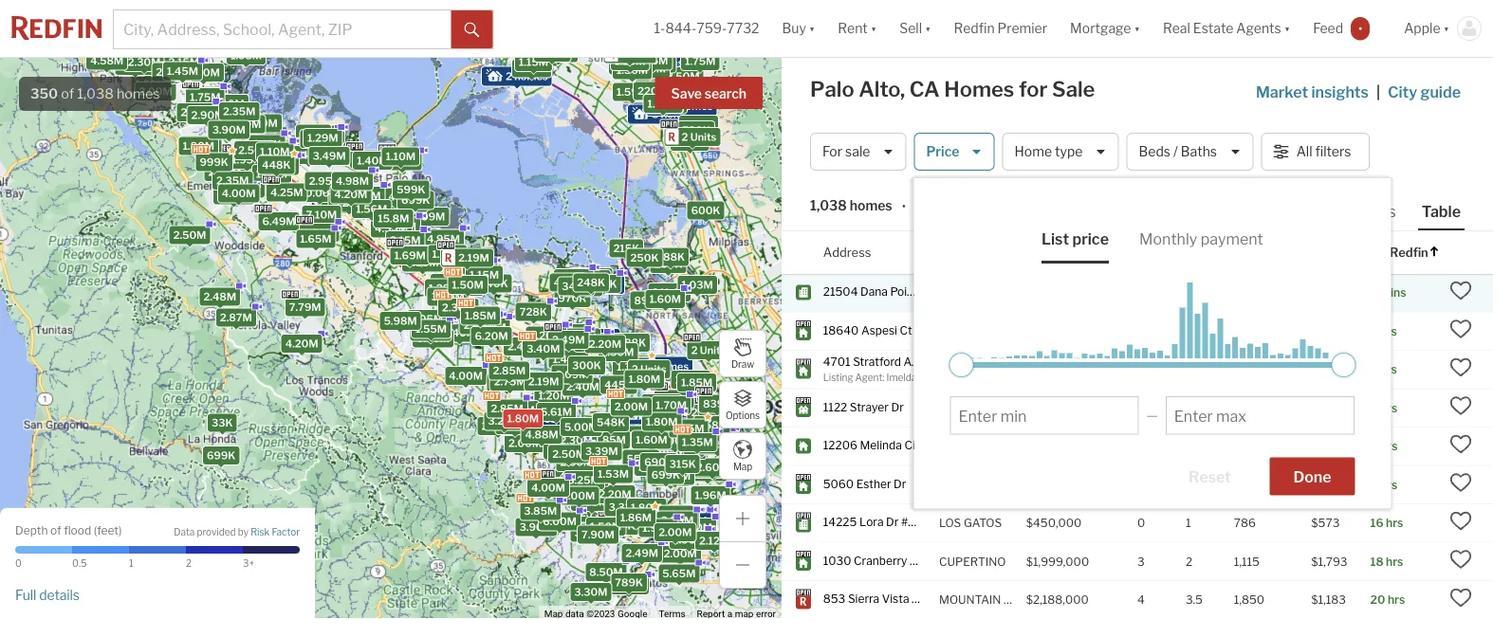 Task type: describe. For each thing, give the bounding box(es) containing it.
1 horizontal spatial 3.30m
[[575, 587, 608, 599]]

2.09m
[[556, 369, 589, 381]]

all filters button
[[1262, 133, 1370, 171]]

1 vertical spatial 2.35m
[[216, 175, 249, 187]]

0 vertical spatial 1.65m
[[256, 168, 287, 180]]

list price element
[[1042, 214, 1109, 264]]

2 up 1.09m on the left bottom of page
[[691, 345, 698, 357]]

2 left 1.99m
[[506, 70, 512, 82]]

2 vertical spatial 1.60m
[[636, 434, 668, 447]]

2.00m down 445k
[[615, 401, 648, 413]]

list
[[1042, 230, 1070, 248]]

1.95m down 648k at the left top of page
[[232, 154, 263, 166]]

ln
[[921, 285, 934, 299]]

1.40m up 1.44m
[[554, 327, 586, 340]]

2 left 9 at the top of the page
[[648, 98, 655, 111]]

1 vertical spatial 2.99m
[[406, 257, 439, 269]]

1 vertical spatial 2.75m
[[580, 507, 612, 520]]

provided
[[197, 526, 236, 538]]

4 left 2.5
[[1138, 324, 1145, 338]]

2 units down '988k'
[[632, 364, 667, 376]]

8
[[670, 100, 677, 112]]

1 horizontal spatial 450k
[[607, 520, 636, 532]]

12206 melinda cir
[[824, 439, 920, 453]]

1 vertical spatial 1.65m
[[300, 233, 332, 246]]

2 up 3.5
[[1186, 555, 1193, 569]]

8.50m
[[590, 567, 623, 579]]

real estate agents ▾
[[1164, 20, 1291, 36]]

2 up 970k
[[572, 274, 579, 286]]

2 down 5 mins
[[1371, 324, 1378, 338]]

0 vertical spatial 1.28m
[[429, 282, 460, 295]]

0 horizontal spatial 2.75m
[[494, 376, 526, 388]]

1.95m down 729k
[[643, 523, 674, 535]]

1030
[[824, 554, 852, 568]]

1.85m up 839k
[[681, 377, 713, 389]]

2 vertical spatial 1.28m
[[649, 424, 680, 436]]

feed
[[1314, 20, 1344, 36]]

0 vertical spatial 1.20m
[[621, 48, 653, 60]]

0 horizontal spatial 3.49m
[[313, 150, 346, 162]]

map region
[[0, 0, 845, 620]]

0 horizontal spatial 999k
[[200, 156, 229, 168]]

options
[[726, 410, 760, 422]]

3 up 2.5
[[1186, 286, 1194, 300]]

0 vertical spatial 2.15m
[[168, 56, 199, 68]]

map
[[734, 461, 753, 473]]

2.95m
[[309, 175, 342, 187]]

898k
[[634, 295, 663, 307]]

on redfin
[[1371, 245, 1429, 260]]

1 horizontal spatial 1.00m
[[563, 490, 595, 502]]

0 horizontal spatial 1
[[129, 559, 133, 570]]

1 vertical spatial 2.85m
[[491, 403, 524, 415]]

1.95m down "city, address, school, agent, zip" search box
[[231, 49, 262, 61]]

hrs up "5 hrs"
[[1381, 440, 1398, 454]]

5.99m
[[383, 221, 417, 233]]

3.65m
[[414, 326, 447, 338]]

redfin inside button
[[1390, 245, 1429, 260]]

0 vertical spatial 1.60m
[[632, 65, 663, 78]]

|
[[1377, 83, 1381, 101]]

599k
[[397, 184, 426, 196]]

1 vertical spatial 3.50m
[[575, 527, 608, 540]]

view
[[1004, 594, 1035, 607]]

1,038 inside "1,038 homes •"
[[811, 198, 847, 214]]

2 vertical spatial 2.35m
[[702, 439, 735, 451]]

hrs for 1,124
[[1381, 401, 1398, 415]]

2 vertical spatial 2.49m
[[626, 547, 659, 560]]

mountain view $2,188,000
[[940, 594, 1089, 607]]

1-844-759-7732
[[654, 20, 760, 36]]

2.00m down 2.79m
[[227, 183, 261, 195]]

1 vertical spatial 3.00m
[[548, 445, 581, 457]]

6.20m
[[475, 330, 508, 343]]

1.35m up 280k
[[635, 63, 666, 75]]

estate
[[1194, 20, 1234, 36]]

2.00m up 5.65m
[[664, 548, 697, 560]]

save search button
[[655, 77, 763, 109]]

reset
[[1189, 468, 1232, 487]]

2.30m right 4.58m
[[156, 66, 189, 79]]

699k down '690k'
[[652, 469, 680, 482]]

1 vertical spatial 1.96m
[[674, 534, 705, 546]]

730k
[[683, 124, 711, 137]]

4 down 3 hrs
[[1371, 440, 1379, 454]]

premier
[[998, 20, 1048, 36]]

1 vertical spatial 3.28m
[[663, 515, 696, 527]]

1.29m
[[307, 132, 338, 144]]

4.98m
[[336, 175, 369, 187]]

full
[[15, 587, 36, 603]]

3+
[[243, 559, 254, 570]]

listing
[[824, 373, 854, 384]]

0 vertical spatial 600k
[[691, 205, 721, 217]]

4 left 5.61m
[[513, 413, 520, 426]]

2 units up 970k
[[572, 274, 607, 286]]

7.10m
[[306, 209, 337, 221]]

0 vertical spatial 2.85m
[[493, 365, 526, 377]]

0 vertical spatial 0
[[1138, 517, 1146, 530]]

2 vertical spatial 1.45m
[[673, 423, 705, 435]]

1.37m
[[703, 401, 733, 413]]

save search
[[672, 86, 747, 102]]

3.53m up the 2.12m
[[675, 515, 708, 528]]

1.80m down 628k
[[183, 140, 215, 152]]

680k
[[688, 440, 717, 452]]

1 vertical spatial price
[[1027, 245, 1057, 260]]

0 vertical spatial 3.30m
[[391, 197, 424, 209]]

1.59m down 639k
[[617, 86, 648, 98]]

jose
[[966, 401, 994, 415]]

home type
[[1015, 144, 1083, 160]]

monthly payment
[[1140, 230, 1264, 248]]

6.49m
[[262, 215, 296, 228]]

factor
[[272, 526, 300, 538]]

real
[[1164, 20, 1191, 36]]

▾ for buy ▾
[[809, 20, 816, 36]]

229k up 2.95m
[[306, 128, 334, 141]]

2.30m down "3.10m"
[[442, 302, 475, 314]]

7.90m
[[582, 529, 615, 541]]

3 favorite this home image from the top
[[1450, 433, 1473, 456]]

city
[[1389, 83, 1418, 101]]

0 vertical spatial 1,038
[[77, 85, 114, 102]]

1 horizontal spatial 1
[[1186, 517, 1192, 530]]

strayer
[[850, 400, 889, 414]]

3 up 4 hrs
[[1371, 401, 1378, 415]]

photos button
[[1342, 201, 1419, 229]]

1 vertical spatial 1.05m
[[412, 313, 443, 325]]

$450,000
[[1027, 517, 1082, 530]]

1.35m up 3.80m in the left of the page
[[435, 277, 466, 289]]

2.30m up 628k
[[187, 67, 220, 79]]

for sale button
[[811, 133, 907, 171]]

palo alto, ca homes for sale
[[811, 76, 1096, 102]]

4701 stratford ave link
[[824, 354, 924, 370]]

1.80m down 8.50m
[[613, 580, 645, 592]]

1 horizontal spatial 1.56m
[[567, 281, 599, 294]]

0 horizontal spatial 0
[[15, 559, 22, 570]]

dr for lora
[[886, 516, 899, 529]]

for sale
[[823, 144, 871, 160]]

1 horizontal spatial 5.00m
[[565, 421, 598, 434]]

2 down 9 homes
[[682, 131, 689, 143]]

3 inside map region
[[574, 272, 581, 284]]

3.25m
[[568, 474, 601, 487]]

done
[[1294, 468, 1332, 487]]

2.30m left 1.63m
[[128, 56, 161, 69]]

0 horizontal spatial 1.15m
[[354, 153, 383, 166]]

548k
[[597, 417, 626, 429]]

0 horizontal spatial 600k
[[661, 435, 690, 448]]

4 down '988k'
[[646, 361, 653, 373]]

done button
[[1270, 458, 1356, 496]]

0 vertical spatial 1.75m
[[685, 55, 716, 67]]

0 vertical spatial 2.90m
[[191, 109, 224, 121]]

1.85m down 1.63m
[[135, 78, 167, 90]]

1 vertical spatial 2.90m
[[405, 249, 438, 261]]

guide
[[1421, 83, 1462, 101]]

980k
[[339, 195, 368, 208]]

of for depth
[[50, 524, 61, 538]]

cupertino
[[940, 555, 1006, 569]]

350 of 1,038 homes
[[30, 85, 160, 102]]

20
[[1371, 594, 1386, 607]]

0 horizontal spatial 4.20m
[[285, 338, 319, 350]]

4.25m
[[270, 186, 303, 199]]

1.85m up 6.20m
[[465, 310, 496, 322]]

▾ for rent ▾
[[871, 20, 877, 36]]

2 left '1,124'
[[1186, 401, 1193, 415]]

1.80m left 729k
[[631, 502, 663, 514]]

2 horizontal spatial 999k
[[701, 434, 730, 446]]

dr for strayer
[[892, 400, 904, 414]]

2 right maximum price 'slider'
[[1371, 363, 1378, 377]]

2 units down 220k
[[648, 98, 683, 111]]

2 units down 8 homes at the top left of the page
[[682, 131, 717, 143]]

5.98m
[[384, 315, 417, 327]]

$2,188,000
[[1027, 594, 1089, 607]]

feet
[[97, 524, 119, 538]]

550k
[[627, 453, 656, 465]]

0 vertical spatial 3.00m
[[421, 239, 455, 251]]

2 horizontal spatial 1.15m
[[519, 56, 549, 68]]

0 horizontal spatial 1.83m
[[460, 265, 491, 278]]

1.85m down 548k
[[595, 434, 626, 447]]

3 right "$1,999,000"
[[1138, 555, 1145, 569]]

1 horizontal spatial 2.25m
[[223, 119, 255, 131]]

1 vertical spatial 300k
[[572, 360, 602, 372]]

1.80m down 496k in the left bottom of the page
[[629, 373, 661, 386]]

0 vertical spatial 1.56m
[[356, 203, 388, 215]]

3.80m
[[431, 291, 465, 303]]

— inside map region
[[504, 71, 513, 83]]

$1,183
[[1312, 594, 1347, 607]]

0 vertical spatial 2.35m
[[223, 105, 256, 118]]

0 horizontal spatial 2.25m
[[119, 60, 151, 72]]

4 left 1.70m
[[646, 409, 653, 421]]

rent
[[838, 20, 868, 36]]

submit search image
[[464, 23, 480, 38]]

1.92m
[[325, 192, 356, 204]]

1.70m
[[656, 400, 687, 412]]

favorite this home image for 1,556
[[1450, 356, 1473, 379]]

640k
[[479, 278, 508, 290]]

1 horizontal spatial 2.70m
[[646, 398, 678, 410]]

1030 cranberry dr link
[[824, 553, 923, 569]]

mortgage ▾
[[1071, 20, 1141, 36]]

1 horizontal spatial 1.10m
[[386, 150, 416, 163]]

3.53m right the 1.86m
[[661, 515, 694, 527]]

1.80m down 1.70m
[[646, 416, 678, 428]]

690k
[[645, 457, 674, 469]]

639k
[[644, 58, 673, 70]]

0 vertical spatial 3.90m
[[212, 124, 246, 136]]

0 vertical spatial 1.05m
[[386, 155, 418, 167]]

City, Address, School, Agent, ZIP search field
[[114, 10, 451, 48]]

1.40m up 2.45m
[[213, 98, 245, 110]]

2 up 445k
[[632, 364, 638, 376]]

0 horizontal spatial 3.28m
[[333, 197, 366, 209]]

apple ▾
[[1405, 20, 1450, 36]]

0 horizontal spatial 1.20m
[[539, 390, 570, 402]]

rent ▾
[[838, 20, 877, 36]]

0 vertical spatial 1.45m
[[167, 65, 198, 77]]

0 horizontal spatial 2.70m
[[181, 106, 213, 119]]

2.30m down 5.61m
[[560, 435, 593, 447]]

15.8m
[[378, 212, 409, 225]]

0 vertical spatial 1.00m
[[246, 117, 278, 129]]

1 favorite this home image from the top
[[1450, 280, 1473, 302]]

21504
[[824, 285, 858, 299]]

▾ for sell ▾
[[925, 20, 932, 36]]

1.35m down 858k
[[682, 437, 713, 449]]

1,732
[[1235, 478, 1263, 492]]

$573
[[1312, 517, 1340, 530]]

1.95m right 1.53m
[[639, 461, 670, 474]]

12206 melinda cir link
[[824, 438, 922, 454]]

1.40m up 4.98m
[[357, 155, 389, 167]]

sell ▾ button
[[900, 0, 932, 57]]

1 vertical spatial ave
[[912, 593, 932, 606]]

5.49m
[[397, 236, 430, 248]]

0 horizontal spatial price
[[927, 144, 960, 160]]

lora
[[860, 516, 884, 529]]

1 vertical spatial 1.30m
[[617, 361, 649, 374]]

2.00m down 3.20m
[[509, 438, 542, 450]]

2 vertical spatial 2.19m
[[500, 419, 531, 432]]

1 vertical spatial 1.60m
[[650, 293, 681, 306]]

$1,348,000
[[1027, 401, 1089, 415]]

1 vertical spatial 2.15m
[[390, 235, 421, 247]]

insights
[[1312, 83, 1369, 101]]

18640 aspesi ct
[[824, 324, 913, 337]]

0 vertical spatial 450k
[[554, 277, 583, 289]]

0 vertical spatial 2.99m
[[413, 211, 445, 223]]

4 up 280k
[[641, 56, 648, 69]]

5 mins
[[1371, 286, 1407, 300]]

1.40m down '690k'
[[659, 470, 691, 483]]



Task type: vqa. For each thing, say whether or not it's contained in the screenshot.
the Serves this home
no



Task type: locate. For each thing, give the bounding box(es) containing it.
0 vertical spatial 3.28m
[[333, 197, 366, 209]]

1.53m
[[598, 468, 629, 480]]

2 down 259k
[[652, 287, 659, 299]]

0 horizontal spatial 1.75m
[[190, 91, 221, 103]]

3.90m
[[212, 124, 246, 136], [520, 522, 553, 534]]

agents
[[1237, 20, 1282, 36]]

minimum price slider
[[950, 353, 974, 378]]

3.5
[[1186, 594, 1203, 607]]

3.30m down 599k
[[391, 197, 424, 209]]

1 vertical spatial 2.25m
[[223, 119, 255, 131]]

2.35m down 2.79m
[[216, 175, 249, 187]]

4 right $1,298,000
[[1138, 363, 1145, 377]]

3 ▾ from the left
[[925, 20, 932, 36]]

vista
[[882, 593, 910, 606]]

21504 dana point ln
[[824, 285, 934, 299]]

beds left baths button
[[1138, 245, 1167, 260]]

0 vertical spatial 2 homes
[[506, 70, 548, 82]]

999k down 2.45m
[[200, 156, 229, 168]]

2 units up 1.09m on the left bottom of page
[[691, 345, 726, 357]]

2.19m up "3.10m"
[[459, 252, 490, 264]]

beds for beds / baths
[[1139, 144, 1171, 160]]

1.25m
[[638, 55, 669, 67], [615, 55, 646, 67], [432, 248, 463, 261]]

1.00m
[[246, 117, 278, 129], [563, 490, 595, 502]]

on redfin button
[[1371, 232, 1441, 274]]

hrs
[[1380, 324, 1398, 338], [1380, 363, 1398, 377], [1381, 401, 1398, 415], [1381, 440, 1398, 454], [1381, 478, 1398, 492], [1387, 517, 1404, 530], [1387, 555, 1404, 569], [1388, 594, 1406, 607]]

▾ right buy
[[809, 20, 816, 36]]

favorite this home image for 16 hrs
[[1450, 510, 1473, 533]]

1.28m up 1.55m
[[429, 282, 460, 295]]

mortgage
[[1071, 20, 1132, 36]]

1-844-759-7732 link
[[654, 20, 760, 36]]

• inside "1,038 homes •"
[[902, 199, 906, 215]]

1.30m up 445k
[[617, 361, 649, 374]]

2 down data
[[186, 559, 192, 570]]

esther
[[857, 477, 892, 491]]

1 vertical spatial 1.00m
[[563, 490, 595, 502]]

hrs down 5 mins
[[1380, 324, 1398, 338]]

price button left price
[[1027, 232, 1057, 274]]

1 vertical spatial 1.56m
[[567, 281, 599, 294]]

Enter min text field
[[959, 407, 1131, 426]]

786
[[1235, 517, 1257, 530]]

2 hrs for 1,556
[[1371, 363, 1398, 377]]

0 horizontal spatial 2.49m
[[491, 377, 524, 389]]

300k
[[588, 278, 617, 290], [572, 360, 602, 372]]

dialog containing list price
[[914, 178, 1392, 509]]

1 vertical spatial 2.70m
[[646, 398, 678, 410]]

1 vertical spatial 1.28m
[[415, 313, 446, 326]]

1.28m down 1.70m
[[649, 424, 680, 436]]

1.45m right 4.58m
[[167, 65, 198, 77]]

4 left the 8
[[654, 101, 661, 113]]

buy
[[783, 20, 807, 36]]

1 vertical spatial 3.30m
[[575, 587, 608, 599]]

450k down 3.31m
[[607, 520, 636, 532]]

2 vertical spatial 2 homes
[[644, 422, 686, 435]]

1 ▾ from the left
[[809, 20, 816, 36]]

699k up 1.44m
[[568, 332, 597, 344]]

1 horizontal spatial 1,038
[[811, 198, 847, 214]]

1 horizontal spatial 3.90m
[[520, 522, 553, 534]]

0 vertical spatial 2.49m
[[552, 334, 585, 346]]

of left "flood"
[[50, 524, 61, 538]]

favorite this home image right 3 hrs
[[1450, 395, 1473, 418]]

5 favorite this home image from the top
[[1450, 587, 1473, 610]]

496k
[[635, 358, 664, 371]]

favorite this home image
[[1450, 280, 1473, 302], [1450, 395, 1473, 418], [1450, 510, 1473, 533], [1450, 549, 1473, 571]]

0 horizontal spatial price button
[[914, 133, 995, 171]]

1 vertical spatial 1.20m
[[539, 390, 570, 402]]

5.65m
[[663, 568, 696, 580]]

redfin right on
[[1390, 245, 1429, 260]]

3.50m down 3.25m at the bottom of the page
[[575, 497, 609, 509]]

259k
[[655, 258, 683, 270]]

0 horizontal spatial 2.15m
[[168, 56, 199, 68]]

favorite this home image right mins
[[1450, 280, 1473, 302]]

3.90m down 628k
[[212, 124, 246, 136]]

0 vertical spatial 1.96m
[[695, 490, 727, 502]]

6 ▾ from the left
[[1444, 20, 1450, 36]]

buy ▾ button
[[771, 0, 827, 57]]

0 horizontal spatial 1.00m
[[246, 117, 278, 129]]

south
[[940, 363, 979, 377]]

14225 lora dr #58
[[824, 516, 923, 529]]

2.79m
[[221, 155, 254, 167]]

2 horizontal spatial 2.49m
[[626, 547, 659, 560]]

homes inside "1,038 homes •"
[[850, 198, 893, 214]]

0 vertical spatial redfin
[[954, 20, 995, 36]]

1.96m
[[695, 490, 727, 502], [674, 534, 705, 546]]

(
[[94, 524, 97, 538]]

18640
[[824, 324, 859, 337]]

1 horizontal spatial 2.90m
[[405, 249, 438, 261]]

save
[[672, 86, 702, 102]]

city guide link
[[1389, 81, 1465, 103]]

units
[[657, 98, 683, 111], [691, 131, 717, 143], [583, 272, 609, 284], [581, 274, 607, 286], [661, 287, 687, 299], [700, 345, 726, 357], [641, 364, 667, 376]]

2 ▾ from the left
[[871, 20, 877, 36]]

price
[[927, 144, 960, 160], [1027, 245, 1057, 260]]

0 vertical spatial beds
[[1139, 144, 1171, 160]]

price down palo alto, ca homes for sale
[[927, 144, 960, 160]]

3.90m down the 3.85m at the left bottom of the page
[[520, 522, 553, 534]]

1.90m
[[343, 199, 374, 211]]

hrs up 16 hrs
[[1381, 478, 1398, 492]]

1 vertical spatial baths
[[1186, 245, 1220, 260]]

699k up 15.8m
[[401, 194, 430, 206]]

0 vertical spatial 2 hrs
[[1371, 324, 1398, 338]]

4 favorite this home image from the top
[[1450, 472, 1473, 495]]

1-
[[654, 20, 666, 36]]

2.69m
[[464, 319, 497, 332]]

988k
[[618, 337, 646, 349]]

price left price
[[1027, 245, 1057, 260]]

▾ for apple ▾
[[1444, 20, 1450, 36]]

0 vertical spatial 2.25m
[[119, 60, 151, 72]]

1 vertical spatial 2.19m
[[528, 376, 559, 388]]

1 horizontal spatial 0
[[1138, 517, 1146, 530]]

858k
[[698, 419, 727, 432]]

of for 350
[[61, 85, 74, 102]]

1 horizontal spatial 1.45m
[[558, 272, 590, 285]]

1 vertical spatial of
[[50, 524, 61, 538]]

2 favorite this home image from the top
[[1450, 395, 1473, 418]]

point
[[891, 285, 918, 299]]

2.90m up 2.45m
[[191, 109, 224, 121]]

2.19m down the 3.40m
[[528, 376, 559, 388]]

2.00m down 1.63m
[[139, 86, 172, 98]]

2.48m
[[204, 291, 236, 303]]

7732
[[727, 20, 760, 36]]

1 vertical spatial price button
[[1027, 232, 1057, 274]]

0 horizontal spatial 450k
[[554, 277, 583, 289]]

1.35m up 3.25m at the bottom of the page
[[566, 444, 597, 457]]

dr right cranberry
[[910, 554, 923, 568]]

1.00m down 3.25m at the bottom of the page
[[563, 490, 595, 502]]

• down for sale button
[[902, 199, 906, 215]]

5 ▾ from the left
[[1285, 20, 1291, 36]]

ave
[[904, 355, 924, 369], [912, 593, 932, 606]]

0 vertical spatial 2.75m
[[494, 376, 526, 388]]

0 vertical spatial 1.30m
[[613, 59, 645, 72]]

beds inside button
[[1139, 144, 1171, 160]]

2.99m up 4.95m at the left top
[[413, 211, 445, 223]]

10.00m
[[300, 187, 340, 199]]

1 horizontal spatial price button
[[1027, 232, 1057, 274]]

4 ▾ from the left
[[1135, 20, 1141, 36]]

229k right 648k at the left top of page
[[300, 128, 327, 140]]

1.05m up 599k
[[386, 155, 418, 167]]

agent:
[[856, 373, 885, 384]]

2 hrs down 5 mins
[[1371, 324, 1398, 338]]

dr for cranberry
[[910, 554, 923, 568]]

melinda
[[860, 439, 902, 453]]

1 favorite this home image from the top
[[1450, 318, 1473, 341]]

2 down 2.5
[[1186, 363, 1193, 377]]

— inside dialog
[[1147, 408, 1159, 424]]

1.10m up 599k
[[386, 150, 416, 163]]

0 vertical spatial ave
[[904, 355, 924, 369]]

hrs right the 18
[[1387, 555, 1404, 569]]

0 horizontal spatial 3.30m
[[391, 197, 424, 209]]

2.60m
[[696, 462, 730, 474]]

3 favorite this home image from the top
[[1450, 510, 1473, 533]]

1 vertical spatial 3.90m
[[520, 522, 553, 534]]

2.99m
[[413, 211, 445, 223], [406, 257, 439, 269]]

2 left the 8
[[656, 106, 662, 118]]

mountain
[[940, 594, 1002, 607]]

999k down 858k
[[701, 434, 730, 446]]

favorite this home image for 3 hrs
[[1450, 395, 1473, 418]]

0 vertical spatial of
[[61, 85, 74, 102]]

20 hrs
[[1371, 594, 1406, 607]]

2.30m
[[128, 56, 161, 69], [156, 66, 189, 79], [187, 67, 220, 79], [442, 302, 475, 314], [560, 435, 593, 447]]

1,038 down 4.58m
[[77, 85, 114, 102]]

0 vertical spatial 1
[[1186, 517, 1192, 530]]

dana
[[861, 285, 888, 299]]

4.95m
[[427, 233, 460, 246]]

1.60m down 259k
[[650, 293, 681, 306]]

6.00m
[[543, 516, 577, 528]]

3.28m right the 1.86m
[[663, 515, 696, 527]]

3.33m
[[286, 339, 319, 351]]

reset button
[[1166, 458, 1255, 496]]

0 vertical spatial 2.19m
[[459, 252, 490, 264]]

1 horizontal spatial 1.15m
[[470, 269, 499, 281]]

2 horizontal spatial 1.20m
[[698, 463, 729, 476]]

1.20m up 5.61m
[[539, 390, 570, 402]]

/
[[1174, 144, 1179, 160]]

1.60m
[[632, 65, 663, 78], [650, 293, 681, 306], [636, 434, 668, 447]]

▾ for mortgage ▾
[[1135, 20, 1141, 36]]

monthly payment element
[[1140, 214, 1264, 264]]

1.80m up 4.88m
[[507, 413, 539, 425]]

2.85m down 6.20m
[[493, 365, 526, 377]]

300k down 215k
[[588, 278, 617, 290]]

4.20m down 4.98m
[[334, 189, 368, 201]]

2 horizontal spatial 1.45m
[[673, 423, 705, 435]]

hrs for 1,556
[[1380, 363, 1398, 377]]

favorite this home image for 1,850
[[1450, 587, 1473, 610]]

2 vertical spatial 1.20m
[[698, 463, 729, 476]]

maximum price slider
[[1332, 353, 1357, 378]]

favorite this home image
[[1450, 318, 1473, 341], [1450, 356, 1473, 379], [1450, 433, 1473, 456], [1450, 472, 1473, 495], [1450, 587, 1473, 610]]

1 horizontal spatial 999k
[[616, 429, 645, 442]]

1 2 hrs from the top
[[1371, 324, 1398, 338]]

3 right $1,348,000
[[1138, 401, 1145, 415]]

1 vertical spatial 1.83m
[[692, 467, 724, 479]]

1.10m
[[260, 146, 290, 158], [386, 150, 416, 163]]

homes
[[650, 56, 684, 69], [515, 70, 548, 82], [117, 85, 160, 102], [680, 100, 713, 112], [663, 101, 697, 113], [664, 106, 698, 118], [665, 106, 698, 118], [665, 106, 698, 118], [661, 108, 695, 121], [850, 198, 893, 214], [587, 279, 621, 291], [656, 361, 689, 373], [655, 409, 689, 421], [523, 413, 556, 426], [653, 422, 686, 435]]

1 vertical spatial 1
[[129, 559, 133, 570]]

hrs for 786
[[1387, 517, 1404, 530]]

0 vertical spatial price button
[[914, 133, 995, 171]]

4.20m down 7.79m
[[285, 338, 319, 350]]

1.96m down 729k
[[674, 534, 705, 546]]

• right 'feed'
[[1359, 22, 1363, 35]]

0 vertical spatial 3.50m
[[575, 497, 609, 509]]

1.96m down 2.60m at the left
[[695, 490, 727, 502]]

1.30m up 280k
[[613, 59, 645, 72]]

1.10m up 448k
[[260, 146, 290, 158]]

mortgage ▾ button
[[1059, 0, 1152, 57]]

2 hrs up 3 hrs
[[1371, 363, 1398, 377]]

1.40m
[[213, 98, 245, 110], [357, 155, 389, 167], [554, 327, 586, 340], [659, 470, 691, 483]]

1.26m
[[553, 354, 584, 366]]

0 horizontal spatial 5.00m
[[446, 280, 480, 293]]

3.39m
[[585, 446, 618, 458]]

0 vertical spatial price
[[927, 144, 960, 160]]

7.79m
[[289, 301, 321, 314]]

1 vertical spatial 2.49m
[[491, 377, 524, 389]]

redfin inside button
[[954, 20, 995, 36]]

beds for beds
[[1138, 245, 1167, 260]]

of
[[61, 85, 74, 102], [50, 524, 61, 538]]

0 vertical spatial —
[[504, 71, 513, 83]]

dr for esther
[[894, 477, 907, 491]]

349k
[[562, 281, 591, 293]]

hrs for 1,115
[[1387, 555, 1404, 569]]

16
[[1371, 517, 1384, 530]]

699k down 33k
[[207, 450, 236, 462]]

2.19m
[[459, 252, 490, 264], [528, 376, 559, 388], [500, 419, 531, 432]]

1 horizontal spatial 2.15m
[[390, 235, 421, 247]]

0 up full on the left bottom of page
[[15, 559, 22, 570]]

2.45m
[[185, 139, 218, 152]]

favorite this home image for 2,111
[[1450, 318, 1473, 341]]

0 vertical spatial 4.20m
[[334, 189, 368, 201]]

1.05m
[[386, 155, 418, 167], [412, 313, 443, 325]]

728k
[[520, 306, 547, 319]]

2.99m down 5.49m
[[406, 257, 439, 269]]

Enter max text field
[[1175, 407, 1347, 426]]

4 favorite this home image from the top
[[1450, 549, 1473, 571]]

2 hrs for 2,111
[[1371, 324, 1398, 338]]

hrs for 2,111
[[1380, 324, 1398, 338]]

1.59m down 220k
[[648, 98, 679, 110]]

1.28m
[[429, 282, 460, 295], [415, 313, 446, 326], [649, 424, 680, 436]]

789k
[[615, 577, 643, 589]]

2 units down 259k
[[652, 287, 687, 299]]

1 horizontal spatial •
[[1359, 22, 1363, 35]]

3.40m
[[527, 343, 560, 356]]

0 vertical spatial 300k
[[588, 278, 617, 290]]

price button
[[914, 133, 995, 171], [1027, 232, 1057, 274]]

1 horizontal spatial price
[[1027, 245, 1057, 260]]

0 horizontal spatial 1.10m
[[260, 146, 290, 158]]

hrs for 1,850
[[1388, 594, 1406, 607]]

▾ right apple at the right of the page
[[1444, 20, 1450, 36]]

1122
[[824, 400, 848, 414]]

1.80m
[[183, 140, 215, 152], [629, 373, 661, 386], [507, 413, 539, 425], [646, 416, 678, 428], [631, 502, 663, 514], [613, 580, 645, 592]]

2.00m down 729k
[[659, 527, 692, 539]]

1.15m up the 2.69m
[[470, 269, 499, 281]]

1 vertical spatial —
[[1147, 408, 1159, 424]]

dr inside 'link'
[[910, 554, 923, 568]]

baths inside button
[[1181, 144, 1218, 160]]

details
[[39, 587, 80, 603]]

5
[[655, 106, 662, 118], [652, 108, 659, 121], [578, 279, 585, 291], [1371, 286, 1379, 300], [1371, 478, 1379, 492]]

4 left 3.5
[[1138, 594, 1145, 607]]

1.00m up 648k at the left top of page
[[246, 117, 278, 129]]

dialog
[[914, 178, 1392, 509]]

1.28m up 3.65m
[[415, 313, 446, 326]]

1 vertical spatial 3.49m
[[379, 191, 412, 203]]

14225 lora dr #58 link
[[824, 515, 923, 530]]

450k up 970k
[[554, 277, 583, 289]]

0 vertical spatial 1.15m
[[519, 56, 549, 68]]

2 2 hrs from the top
[[1371, 363, 1398, 377]]

2 left 1,732
[[1186, 478, 1193, 492]]

market insights | city guide
[[1256, 83, 1462, 101]]

853 sierra vista ave unit a link
[[824, 592, 967, 607]]

0 horizontal spatial •
[[902, 199, 906, 215]]

5 hrs
[[1371, 478, 1398, 492]]

hrs right the 16
[[1387, 517, 1404, 530]]

1 horizontal spatial 2.75m
[[580, 507, 612, 520]]

ave inside 4701 stratford ave listing agent: imelda padrid south sundale $1,298,000
[[904, 355, 924, 369]]

1 horizontal spatial 600k
[[691, 205, 721, 217]]

0 horizontal spatial 1.65m
[[256, 168, 287, 180]]

2.50m
[[667, 70, 700, 83], [228, 118, 261, 130], [238, 144, 271, 156], [208, 166, 241, 179], [217, 189, 250, 201], [173, 229, 206, 242], [512, 402, 545, 414], [553, 448, 586, 461], [560, 457, 593, 469]]

0 horizontal spatial redfin
[[954, 20, 995, 36]]

1.88m
[[304, 227, 335, 239]]

google image
[[5, 595, 67, 620]]

2 up 550k
[[644, 422, 650, 435]]

600k down 1.47m
[[691, 205, 721, 217]]

2 favorite this home image from the top
[[1450, 356, 1473, 379]]

favorite this home image for 18 hrs
[[1450, 549, 1473, 571]]

4701
[[824, 355, 851, 369]]

2.49m up 1.44m
[[552, 334, 585, 346]]

1.83m down 680k
[[692, 467, 724, 479]]

1 vertical spatial 0
[[15, 559, 22, 570]]

1 vertical spatial 2 homes
[[656, 106, 698, 118]]

1.20m down 680k
[[698, 463, 729, 476]]

1.60m up 550k
[[636, 434, 668, 447]]

2
[[506, 70, 512, 82], [648, 98, 655, 111], [656, 106, 662, 118], [682, 131, 689, 143], [572, 274, 579, 286], [652, 287, 659, 299], [1371, 324, 1378, 338], [691, 345, 698, 357], [1186, 363, 1193, 377], [1371, 363, 1378, 377], [632, 364, 638, 376], [1186, 401, 1193, 415], [644, 422, 650, 435], [1186, 478, 1193, 492], [1186, 555, 1193, 569], [186, 559, 192, 570]]

list price
[[1042, 230, 1109, 248]]

1030 cranberry dr
[[824, 554, 923, 568]]

0 horizontal spatial 2.90m
[[191, 109, 224, 121]]

2.25m
[[119, 60, 151, 72], [223, 119, 255, 131]]



